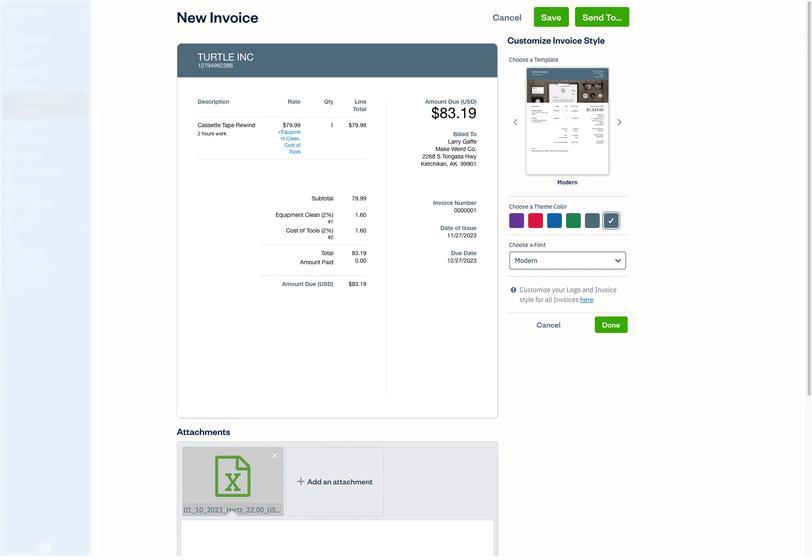 Task type: locate. For each thing, give the bounding box(es) containing it.
inc inside "turtle inc 12794992386"
[[237, 51, 254, 63]]

customize up choose a template
[[508, 34, 551, 46]]

( inside amount due ( usd ) $83.19
[[461, 98, 463, 105]]

usd inside amount due ( usd ) $83.19
[[463, 98, 475, 105]]

choose left template
[[509, 56, 529, 63]]

cost inside equipment clean (2%) # 1 cost of tools (2%) # 2
[[286, 227, 298, 234]]

new
[[177, 7, 207, 26]]

1 vertical spatial a
[[530, 203, 533, 210]]

report image
[[5, 215, 15, 224]]

2
[[331, 235, 334, 240]]

cost inside + equipme nt clean , cost of tools
[[285, 142, 295, 148]]

total up the paid on the left top
[[321, 250, 334, 256]]

1 horizontal spatial )
[[475, 98, 477, 105]]

Enter an Item Description text field
[[198, 130, 268, 137]]

0 vertical spatial a
[[530, 56, 533, 63]]

turtle inside turtle inc owner
[[7, 7, 30, 16]]

estimate image
[[5, 67, 15, 75]]

0 vertical spatial inc
[[32, 7, 43, 16]]

choose a theme color element
[[507, 197, 628, 235]]

total inside total amount paid
[[321, 250, 334, 256]]

( down total amount paid
[[318, 280, 320, 287]]

choose for choose a template
[[509, 56, 529, 63]]

3 a from the top
[[530, 241, 533, 249]]

$83.19
[[432, 104, 477, 121], [349, 281, 367, 287]]

Font field
[[509, 252, 626, 270]]

money image
[[5, 184, 15, 192]]

1 vertical spatial cancel
[[537, 320, 561, 329]]

0 vertical spatial usd
[[463, 98, 475, 105]]

customize invoice style
[[508, 34, 605, 46]]

) down the paid on the left top
[[332, 280, 334, 287]]

due for amount due ( usd )
[[305, 280, 316, 287]]

a left template
[[530, 56, 533, 63]]

1 vertical spatial (
[[318, 280, 320, 287]]

1 a from the top
[[530, 56, 533, 63]]

2 vertical spatial a
[[530, 241, 533, 249]]

items and services image
[[6, 263, 88, 269]]

turtle up owner
[[7, 7, 30, 16]]

tools
[[289, 149, 301, 155], [307, 227, 320, 234]]

settings image
[[6, 289, 88, 296]]

( up billed
[[461, 98, 463, 105]]

(2%) up 2
[[322, 227, 334, 234]]

0 horizontal spatial cancel
[[493, 11, 522, 23]]

cancel
[[493, 11, 522, 23], [537, 320, 561, 329]]

0 horizontal spatial )
[[332, 280, 334, 287]]

1 vertical spatial $83.19
[[349, 281, 367, 287]]

a left font
[[530, 241, 533, 249]]

turtle
[[7, 7, 30, 16], [198, 51, 234, 63]]

1 vertical spatial cost
[[286, 227, 298, 234]]

cost down the 'nt'
[[285, 142, 295, 148]]

1 horizontal spatial cancel
[[537, 320, 561, 329]]

invoice inside customize your logo and invoice style for all invoices
[[595, 286, 617, 294]]

1 vertical spatial turtle
[[198, 51, 234, 63]]

qty
[[324, 98, 334, 105]]

83.19 0.00
[[352, 250, 367, 264]]

0 vertical spatial cancel
[[493, 11, 522, 23]]

Item Quantity text field
[[322, 122, 334, 128]]

payment image
[[5, 121, 15, 130]]

1 vertical spatial amount
[[300, 259, 320, 265]]

cost for equipment
[[286, 227, 298, 234]]

0 vertical spatial 1.60
[[355, 212, 367, 218]]

cost down "equipment"
[[286, 227, 298, 234]]

tools up total amount paid
[[307, 227, 320, 234]]

turtle inside "turtle inc 12794992386"
[[198, 51, 234, 63]]

a left theme at top right
[[530, 203, 533, 210]]

amount inside total amount paid
[[300, 259, 320, 265]]

amount
[[425, 98, 447, 105], [300, 259, 320, 265], [282, 280, 304, 287]]

1.60 down 79.99
[[355, 212, 367, 218]]

turtle down new invoice
[[198, 51, 234, 63]]

date of issue
[[441, 224, 477, 231]]

1 vertical spatial #
[[328, 235, 331, 240]]

equipment clean (2%) # 1 cost of tools (2%) # 2
[[276, 212, 334, 240]]

a
[[530, 56, 533, 63], [530, 203, 533, 210], [530, 241, 533, 249]]

1.60
[[355, 212, 367, 218], [355, 227, 367, 234]]

inc
[[32, 7, 43, 16], [237, 51, 254, 63]]

0 vertical spatial )
[[475, 98, 477, 105]]

invoice image
[[5, 83, 15, 91]]

weird
[[452, 146, 466, 152]]

1 horizontal spatial inc
[[237, 51, 254, 63]]

due up billed
[[449, 98, 460, 105]]

1 horizontal spatial usd
[[463, 98, 475, 105]]

1 horizontal spatial tools
[[307, 227, 320, 234]]

cancel for the top cancel button
[[493, 11, 522, 23]]

due date 12/27/2023
[[447, 249, 477, 264]]

customize up the for at the bottom right
[[520, 286, 551, 294]]

customize for customize invoice style
[[508, 34, 551, 46]]

# down 1
[[328, 235, 331, 240]]

0 vertical spatial (
[[461, 98, 463, 105]]

#
[[328, 219, 331, 225], [328, 235, 331, 240]]

2 vertical spatial choose
[[509, 241, 529, 249]]

) for amount due ( usd ) $83.19
[[475, 98, 477, 105]]

0 vertical spatial (2%)
[[322, 212, 334, 218]]

1 vertical spatial modern
[[515, 256, 538, 265]]

tools inside + equipme nt clean , cost of tools
[[289, 149, 301, 155]]

theme
[[534, 203, 552, 210]]

1 vertical spatial clean
[[305, 212, 320, 218]]

1.60 up 83.19
[[355, 227, 367, 234]]

font
[[534, 241, 546, 249]]

1 vertical spatial usd
[[320, 280, 332, 287]]

) up to at the top right of page
[[475, 98, 477, 105]]

your
[[552, 286, 566, 294]]

usd
[[463, 98, 475, 105], [320, 280, 332, 287]]

(2%)
[[322, 212, 334, 218], [322, 227, 334, 234]]

hwy
[[465, 153, 477, 160]]

of down "equipment"
[[300, 227, 305, 234]]

customize inside customize your logo and invoice style for all invoices
[[520, 286, 551, 294]]

0 vertical spatial $83.19
[[432, 104, 477, 121]]

1 vertical spatial due
[[451, 249, 462, 256]]

1 horizontal spatial clean
[[305, 212, 320, 218]]

owner
[[7, 16, 22, 23]]

0 horizontal spatial inc
[[32, 7, 43, 16]]

of for nt
[[296, 142, 301, 148]]

usd down the paid on the left top
[[320, 280, 332, 287]]

description
[[198, 98, 229, 105]]

1 vertical spatial choose
[[509, 203, 529, 210]]

0 vertical spatial due
[[449, 98, 460, 105]]

cancel button
[[486, 7, 529, 27], [508, 317, 590, 333]]

of down ,
[[296, 142, 301, 148]]

) for amount due ( usd )
[[332, 280, 334, 287]]

# up 2
[[328, 219, 331, 225]]

invoices
[[554, 296, 579, 304]]

1 horizontal spatial date
[[464, 249, 477, 256]]

$83.19 down 0.00
[[349, 281, 367, 287]]

of
[[296, 142, 301, 148], [455, 224, 461, 231], [300, 227, 305, 234]]

)
[[475, 98, 477, 105], [332, 280, 334, 287]]

done button
[[595, 317, 628, 333]]

0 horizontal spatial clean
[[287, 136, 299, 142]]

client image
[[5, 51, 15, 60]]

usd up the "billed to"
[[463, 98, 475, 105]]

cost
[[285, 142, 295, 148], [286, 227, 298, 234]]

clean
[[287, 136, 299, 142], [305, 212, 320, 218]]

modern
[[558, 179, 578, 186], [515, 256, 538, 265]]

83.19
[[352, 250, 367, 256]]

clean down equipme
[[287, 136, 299, 142]]

due
[[449, 98, 460, 105], [451, 249, 462, 256], [305, 280, 316, 287]]

1 vertical spatial total
[[321, 250, 334, 256]]

79.99
[[352, 195, 367, 202]]

( for amount due ( usd )
[[318, 280, 320, 287]]

1 horizontal spatial turtle
[[198, 51, 234, 63]]

total
[[353, 105, 367, 112], [321, 250, 334, 256]]

( for amount due ( usd ) $83.19
[[461, 98, 463, 105]]

1 (2%) from the top
[[322, 212, 334, 218]]

choose left theme at top right
[[509, 203, 529, 210]]

customize your logo and invoice style for all invoices
[[520, 286, 617, 304]]

date inside due date 12/27/2023
[[464, 249, 477, 256]]

2 vertical spatial amount
[[282, 280, 304, 287]]

due for amount due ( usd ) $83.19
[[449, 98, 460, 105]]

choose a template
[[509, 56, 559, 63]]

a for theme
[[530, 203, 533, 210]]

0 vertical spatial #
[[328, 219, 331, 225]]

line total
[[353, 98, 367, 112]]

1 vertical spatial tools
[[307, 227, 320, 234]]

attachment
[[333, 477, 373, 486]]

tools inside equipment clean (2%) # 1 cost of tools (2%) # 2
[[307, 227, 320, 234]]

1 horizontal spatial modern
[[558, 179, 578, 186]]

issue
[[462, 224, 477, 231]]

1 vertical spatial inc
[[237, 51, 254, 63]]

(
[[461, 98, 463, 105], [318, 280, 320, 287]]

choose left font
[[509, 241, 529, 249]]

timer image
[[5, 168, 15, 177]]

3 choose from the top
[[509, 241, 529, 249]]

line
[[355, 98, 367, 105]]

0 vertical spatial cancel button
[[486, 7, 529, 27]]

0 vertical spatial modern
[[558, 179, 578, 186]]

customize
[[508, 34, 551, 46], [520, 286, 551, 294]]

date
[[441, 224, 454, 231], [464, 249, 477, 256]]

modern inside field
[[515, 256, 538, 265]]

2 vertical spatial due
[[305, 280, 316, 287]]

0 vertical spatial turtle
[[7, 7, 30, 16]]

,
[[299, 136, 301, 142]]

tools for nt
[[289, 149, 301, 155]]

0 horizontal spatial total
[[321, 250, 334, 256]]

0 vertical spatial cost
[[285, 142, 295, 148]]

modern up color
[[558, 179, 578, 186]]

style
[[520, 296, 534, 304]]

total down line
[[353, 105, 367, 112]]

0 vertical spatial date
[[441, 224, 454, 231]]

gaffe
[[463, 138, 477, 145]]

0 horizontal spatial modern
[[515, 256, 538, 265]]

amount inside amount due ( usd ) $83.19
[[425, 98, 447, 105]]

0 vertical spatial choose
[[509, 56, 529, 63]]

choose
[[509, 56, 529, 63], [509, 203, 529, 210], [509, 241, 529, 249]]

amount due ( usd ) $83.19
[[425, 98, 477, 121]]

(2%) up 1
[[322, 212, 334, 218]]

usd for amount due ( usd )
[[320, 280, 332, 287]]

add
[[307, 477, 322, 486]]

all
[[545, 296, 552, 304]]

tools down ,
[[289, 149, 301, 155]]

inc inside turtle inc owner
[[32, 7, 43, 16]]

$83.19 up billed
[[432, 104, 477, 121]]

date up issue date in mm/dd/yyyy format text field
[[441, 224, 454, 231]]

0 vertical spatial total
[[353, 105, 367, 112]]

0 vertical spatial clean
[[287, 136, 299, 142]]

1 vertical spatial 1.60
[[355, 227, 367, 234]]

date up 12/27/2023
[[464, 249, 477, 256]]

0 horizontal spatial date
[[441, 224, 454, 231]]

1 choose from the top
[[509, 56, 529, 63]]

1 vertical spatial (2%)
[[322, 227, 334, 234]]

0 vertical spatial tools
[[289, 149, 301, 155]]

0 horizontal spatial usd
[[320, 280, 332, 287]]

of inside + equipme nt clean , cost of tools
[[296, 142, 301, 148]]

color
[[554, 203, 567, 210]]

team members image
[[6, 249, 88, 256]]

1 # from the top
[[328, 219, 331, 225]]

clean down subtotal
[[305, 212, 320, 218]]

new invoice
[[177, 7, 259, 26]]

delete attachment image
[[271, 451, 279, 460]]

style
[[584, 34, 605, 46]]

due up 12/27/2023 dropdown button
[[451, 249, 462, 256]]

modern down choose a font in the top right of the page
[[515, 256, 538, 265]]

due down total amount paid
[[305, 280, 316, 287]]

2 choose from the top
[[509, 203, 529, 210]]

0 horizontal spatial (
[[318, 280, 320, 287]]

1 vertical spatial )
[[332, 280, 334, 287]]

turtle inc owner
[[7, 7, 43, 23]]

of inside equipment clean (2%) # 1 cost of tools (2%) # 2
[[300, 227, 305, 234]]

2 a from the top
[[530, 203, 533, 210]]

due inside amount due ( usd ) $83.19
[[449, 98, 460, 105]]

subtotal
[[312, 195, 334, 202]]

+ equipme nt clean , cost of tools
[[278, 129, 301, 155]]

amount for amount due ( usd )
[[282, 280, 304, 287]]

1 horizontal spatial (
[[461, 98, 463, 105]]

2 1.60 from the top
[[355, 227, 367, 234]]

invoice number
[[434, 199, 477, 206]]

) inside amount due ( usd ) $83.19
[[475, 98, 477, 105]]

0 horizontal spatial turtle
[[7, 7, 30, 16]]

Enter an Item Name text field
[[198, 121, 268, 129]]

1 vertical spatial date
[[464, 249, 477, 256]]

of for (2%)
[[300, 227, 305, 234]]

0 vertical spatial customize
[[508, 34, 551, 46]]

project image
[[5, 153, 15, 161]]

1 vertical spatial customize
[[520, 286, 551, 294]]

1 horizontal spatial $83.19
[[432, 104, 477, 121]]

0 horizontal spatial tools
[[289, 149, 301, 155]]

0 vertical spatial amount
[[425, 98, 447, 105]]



Task type: describe. For each thing, give the bounding box(es) containing it.
12/27/2023
[[447, 257, 477, 264]]

an
[[323, 477, 332, 486]]

larry gaffe make weird co. 2268 s tongass hwy ketchikan, ak  99901
[[421, 138, 477, 167]]

nt
[[281, 136, 285, 142]]

bank connections image
[[6, 276, 88, 282]]

inc for turtle inc 12794992386
[[237, 51, 254, 63]]

1 1.60 from the top
[[355, 212, 367, 218]]

Line Total (USD) text field
[[348, 122, 367, 128]]

tools for (2%)
[[307, 227, 320, 234]]

co.
[[468, 146, 477, 152]]

here link
[[580, 296, 594, 304]]

chart image
[[5, 200, 15, 208]]

1 vertical spatial cancel button
[[508, 317, 590, 333]]

modern inside choose a template element
[[558, 179, 578, 186]]

attachments
[[177, 426, 230, 437]]

rate
[[288, 98, 301, 105]]

number
[[455, 199, 477, 206]]

12794992386
[[198, 62, 233, 69]]

template
[[534, 56, 559, 63]]

Enter an Invoice # text field
[[454, 207, 477, 214]]

12/27/2023 button
[[427, 257, 483, 264]]

save
[[542, 11, 562, 23]]

choose for choose a font
[[509, 241, 529, 249]]

save button
[[534, 7, 569, 27]]

a for font
[[530, 241, 533, 249]]

make
[[436, 146, 450, 152]]

cost for +
[[285, 142, 295, 148]]

custom image
[[608, 216, 615, 226]]

amount for amount due ( usd ) $83.19
[[425, 98, 447, 105]]

choose a font
[[509, 241, 546, 249]]

equipment
[[276, 212, 304, 218]]

turtle for turtle inc 12794992386
[[198, 51, 234, 63]]

add an attachment
[[307, 477, 373, 486]]

to
[[470, 130, 477, 137]]

to...
[[606, 11, 622, 23]]

customize for customize your logo and invoice style for all invoices
[[520, 286, 551, 294]]

and
[[583, 286, 594, 294]]

billed
[[454, 130, 469, 137]]

here
[[580, 296, 594, 304]]

dashboard image
[[5, 36, 15, 44]]

send to...
[[583, 11, 622, 23]]

tongass
[[443, 153, 464, 160]]

Issue date in MM/DD/YYYY format text field
[[434, 232, 483, 239]]

$83.19 inside amount due ( usd ) $83.19
[[432, 104, 477, 121]]

expense image
[[5, 137, 15, 145]]

send to... button
[[576, 7, 630, 27]]

of up issue date in mm/dd/yyyy format text field
[[455, 224, 461, 231]]

for
[[536, 296, 544, 304]]

0.00
[[355, 257, 367, 264]]

add an attachment button
[[285, 447, 384, 517]]

01_10_2023_hertz_22.00_usd.xlsx button
[[182, 447, 293, 517]]

total amount paid
[[300, 250, 334, 265]]

2268
[[423, 153, 436, 160]]

send
[[583, 11, 604, 23]]

choose for choose a theme color
[[509, 203, 529, 210]]

main element
[[0, 0, 111, 556]]

logo
[[567, 286, 581, 294]]

ketchikan,
[[421, 161, 448, 167]]

+
[[278, 129, 281, 135]]

01_10_2023_hertz_22.00_usd.xlsx
[[184, 506, 293, 514]]

cancel for the bottommost cancel button
[[537, 320, 561, 329]]

turtle for turtle inc owner
[[7, 7, 30, 16]]

apps image
[[6, 236, 88, 243]]

0 horizontal spatial $83.19
[[349, 281, 367, 287]]

1 horizontal spatial total
[[353, 105, 367, 112]]

1
[[331, 219, 334, 225]]

done
[[602, 320, 621, 329]]

clean inside + equipme nt clean , cost of tools
[[287, 136, 299, 142]]

paid
[[322, 259, 334, 265]]

Item Rate (USD) text field
[[283, 122, 301, 128]]

choose a font element
[[508, 235, 628, 277]]

turtle inc 12794992386
[[198, 51, 254, 69]]

inc for turtle inc owner
[[32, 7, 43, 16]]

99901
[[461, 161, 477, 167]]

2 # from the top
[[328, 235, 331, 240]]

equipme
[[281, 129, 301, 135]]

next image
[[615, 117, 624, 127]]

clean inside equipment clean (2%) # 1 cost of tools (2%) # 2
[[305, 212, 320, 218]]

larry
[[448, 138, 461, 145]]

s
[[437, 153, 441, 160]]

a for template
[[530, 56, 533, 63]]

choose a template element
[[508, 50, 628, 197]]

plus image
[[296, 477, 306, 486]]

freshbooks image
[[39, 543, 52, 553]]

due inside due date 12/27/2023
[[451, 249, 462, 256]]

2 (2%) from the top
[[322, 227, 334, 234]]

previous image
[[511, 117, 521, 127]]

amount due ( usd )
[[282, 280, 334, 287]]

billed to
[[454, 130, 477, 137]]

usd for amount due ( usd ) $83.19
[[463, 98, 475, 105]]

choose a theme color
[[509, 203, 567, 210]]

exclamationcircle image
[[511, 285, 517, 295]]



Task type: vqa. For each thing, say whether or not it's contained in the screenshot.
are
no



